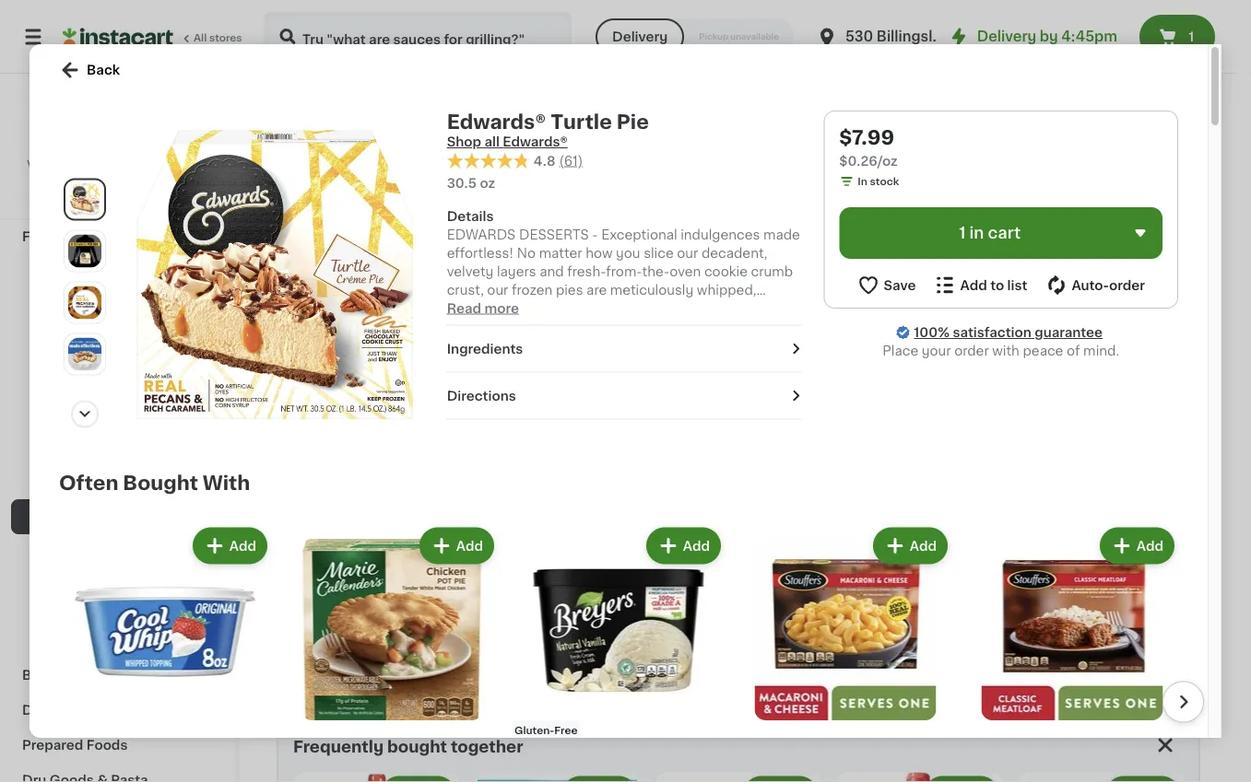 Task type: vqa. For each thing, say whether or not it's contained in the screenshot.
the topmost You
no



Task type: locate. For each thing, give the bounding box(es) containing it.
frozen inside marie callender's dutch apple pie frozen dessert
[[904, 292, 948, 305]]

100% satisfaction guarantee
[[47, 192, 195, 202], [914, 326, 1103, 339]]

gluten-free up together
[[514, 726, 578, 736]]

pie right crème
[[595, 617, 615, 630]]

chocolate down "jerry's"
[[516, 292, 583, 305]]

1 button
[[1139, 15, 1215, 59]]

79 for 5
[[489, 250, 502, 261]]

in for stock
[[702, 652, 712, 662]]

2 vertical spatial in
[[702, 652, 712, 662]]

produce link
[[11, 44, 224, 79]]

callender's inside marie callender's pumpkin pie frozen dessert
[[1067, 274, 1140, 287]]

$ 6 99
[[656, 250, 692, 269], [843, 250, 879, 269], [1031, 250, 1067, 269]]

enlarge frozen dessert edwards® turtle pie angle_left (opens in a new tab) image
[[68, 234, 101, 268]]

1 horizontal spatial gluten-
[[654, 229, 694, 239]]

100% down meat & seafood
[[47, 192, 75, 202]]

to
[[990, 279, 1004, 292]]

99 up premium
[[488, 557, 502, 567]]

79 inside "$ 6 79"
[[1053, 557, 1066, 567]]

2 horizontal spatial $ 6 99
[[1031, 250, 1067, 269]]

satisfaction up place your order with peace of mind.
[[953, 326, 1031, 339]]

frozen up 'ice'
[[33, 266, 77, 278]]

dessert
[[951, 292, 1003, 305], [1098, 292, 1149, 305]]

gluten- up tru
[[654, 229, 694, 239]]

1 vertical spatial 36
[[840, 40, 853, 50]]

crème
[[548, 617, 592, 630]]

gluten-
[[654, 229, 694, 239], [514, 726, 554, 736]]

coconut
[[736, 292, 793, 305]]

dutch
[[956, 274, 995, 287]]

1 vertical spatial gluten-
[[514, 726, 554, 736]]

1 horizontal spatial 30.5 oz
[[840, 615, 878, 625]]

stock inside product group
[[714, 652, 743, 662]]

beverages link
[[11, 114, 224, 149]]

$ for marie callender's pumpkin pie frozen dessert
[[1031, 250, 1038, 261]]

99 for favorite day cheesecake bite collection
[[302, 250, 316, 261]]

0 horizontal spatial 79
[[489, 250, 502, 261]]

view pricing policy. not affiliated with instacart.
[[27, 159, 200, 184]]

chocolate for 6
[[652, 292, 719, 305]]

0 horizontal spatial marie
[[840, 274, 876, 287]]

1 vertical spatial 1
[[959, 225, 966, 241]]

30.5 oz down edwards® turtle pie
[[840, 615, 878, 625]]

chocolate inside ben & jerry's dough chunks chocolate chip cookie dough chunks
[[516, 292, 583, 305]]

all left stores
[[194, 33, 207, 43]]

frozen inside marie callender's pumpkin pie frozen dessert
[[1051, 292, 1094, 305]]

favorite inside favorite day cheesecake bite collection 17.8 oz
[[277, 274, 328, 287]]

sponsored badge image for marie callender's pumpkin pie frozen dessert
[[1027, 341, 1083, 352]]

99 for edwards® edwards premium desserts cookies and crème pie
[[488, 557, 502, 567]]

chunks down the 'chip'
[[560, 311, 609, 324]]

with down 100% satisfaction guarantee 'link'
[[992, 345, 1020, 358]]

(61) down edwards® turtle pie
[[908, 600, 927, 611]]

turtle for edwards® turtle pie
[[906, 580, 944, 593]]

1 $ 7 99 from the left
[[468, 556, 502, 575]]

2 left x
[[652, 40, 658, 50]]

gluten-free inside button
[[514, 726, 578, 736]]

0 horizontal spatial guarantee
[[142, 192, 195, 202]]

chunks up cookie
[[464, 292, 513, 305]]

favorite up brulee
[[277, 580, 328, 593]]

seafood inside the meat & seafood link
[[73, 160, 129, 173]]

0 horizontal spatial callender's
[[879, 274, 952, 287]]

frozen for frozen pizzas & meals
[[33, 266, 77, 278]]

edwards
[[531, 580, 586, 593]]

pie inside edwards® edwards premium desserts cookies and crème pie
[[595, 617, 615, 630]]

dough up the 'chip'
[[554, 274, 598, 287]]

cookie
[[464, 311, 510, 324]]

0 vertical spatial gluten-free
[[654, 229, 717, 239]]

turtle inside edwards® turtle pie shop all edwards®
[[551, 112, 612, 131]]

99 up edwards® turtle pie
[[864, 557, 878, 567]]

pie inside marie callender's dutch apple pie frozen dessert
[[881, 292, 901, 305]]

satisfaction down the instacart.
[[78, 192, 139, 202]]

0 vertical spatial turtle
[[551, 112, 612, 131]]

turtle
[[551, 112, 612, 131], [906, 580, 944, 593]]

edwards® right deep
[[840, 580, 903, 593]]

2 inside favorite day creme brulee 2 each
[[277, 617, 283, 627]]

edwards® inside edwards® edwards premium desserts cookies and crème pie
[[464, 580, 528, 593]]

delivery left the 2.67
[[612, 30, 668, 43]]

1 horizontal spatial stock
[[870, 177, 899, 187]]

1 vertical spatial (2.91k)
[[908, 313, 944, 323]]

(115)
[[908, 25, 931, 35]]

callender's left dutch
[[879, 274, 952, 287]]

0 vertical spatial 79
[[489, 250, 502, 261]]

1 chocolate from the left
[[516, 292, 583, 305]]

gluten-free up the fru at the top of the page
[[654, 229, 717, 239]]

1 vertical spatial free
[[554, 726, 578, 736]]

38
[[464, 21, 478, 31]]

edwards® up all
[[447, 112, 546, 131]]

1
[[1189, 30, 1194, 43], [959, 225, 966, 241]]

0 horizontal spatial satisfaction
[[78, 192, 139, 202]]

99 up the auto-order button
[[1053, 250, 1067, 261]]

1 horizontal spatial 100% satisfaction guarantee
[[914, 326, 1103, 339]]

530 billingsley road
[[845, 30, 991, 43]]

delivery inside button
[[612, 30, 668, 43]]

$ inside $ 9 99
[[280, 250, 287, 261]]

1 7 from the left
[[287, 556, 299, 575]]

callender's left pumpkin
[[1067, 274, 1140, 287]]

0 horizontal spatial stock
[[714, 652, 743, 662]]

delivery for delivery by 4:45pm
[[977, 30, 1036, 43]]

favorite inside favorite day creme brulee 2 each
[[277, 580, 328, 593]]

0 horizontal spatial dessert
[[951, 292, 1003, 305]]

1 horizontal spatial satisfaction
[[953, 326, 1031, 339]]

0 horizontal spatial 30.5 oz
[[447, 177, 495, 190]]

sponsored badge image
[[652, 324, 708, 335], [840, 341, 895, 352], [1027, 341, 1083, 352]]

sara lee pound cake, all butter, family size 16 oz
[[1027, 580, 1187, 627]]

2 x 2.67 oz
[[652, 40, 706, 50]]

pie down save at the right
[[881, 292, 901, 305]]

6 for marie callender's dutch apple pie frozen dessert
[[850, 250, 863, 269]]

frozen down save at the right
[[904, 292, 948, 305]]

1 horizontal spatial 36 oz
[[840, 40, 868, 50]]

2 $ 6 99 from the left
[[843, 250, 879, 269]]

oz inside product group
[[665, 634, 677, 644]]

stock right many in the bottom right of the page
[[714, 652, 743, 662]]

service type group
[[596, 18, 794, 55]]

79 inside $ 5 79
[[489, 250, 502, 261]]

frozen inside frozen broths & juice concentrate
[[33, 581, 77, 594]]

(61) right "4.8"
[[559, 154, 583, 167]]

0 vertical spatial 30.5 oz
[[447, 177, 495, 190]]

&
[[61, 90, 72, 103], [59, 160, 70, 173], [73, 195, 84, 208], [124, 266, 134, 278], [493, 274, 503, 287], [722, 292, 733, 305], [103, 301, 113, 313], [117, 476, 127, 489], [129, 546, 139, 559], [126, 581, 137, 594]]

frozen up the 'concentrate' on the left of page
[[33, 581, 77, 594]]

1 horizontal spatial dessert
[[1098, 292, 1149, 305]]

6
[[662, 250, 676, 269], [850, 250, 863, 269], [1038, 250, 1051, 269], [1038, 556, 1051, 575]]

2 dessert from the left
[[1098, 292, 1149, 305]]

0 vertical spatial order
[[1109, 279, 1145, 292]]

favorite day cheesecake bite collection 17.8 oz
[[277, 274, 442, 321]]

1 $ 6 99 from the left
[[656, 250, 692, 269]]

1 horizontal spatial all
[[1171, 580, 1187, 593]]

marie
[[840, 274, 876, 287], [1027, 274, 1064, 287]]

0 vertical spatial 1
[[1189, 30, 1194, 43]]

stock
[[870, 177, 899, 187], [714, 652, 743, 662]]

0 horizontal spatial 36
[[277, 21, 290, 31]]

chocolate down the fru at the top of the page
[[652, 292, 719, 305]]

1 horizontal spatial guarantee
[[1035, 326, 1103, 339]]

1 vertical spatial 79
[[1053, 557, 1066, 567]]

frozen down the auto-
[[1051, 292, 1094, 305]]

marie inside marie callender's dutch apple pie frozen dessert
[[840, 274, 876, 287]]

1 horizontal spatial order
[[1109, 279, 1145, 292]]

$ for edwards® edwards premium desserts cookies and crème pie
[[468, 557, 475, 567]]

0 horizontal spatial 36 oz
[[277, 21, 305, 31]]

0 horizontal spatial free
[[554, 726, 578, 736]]

more
[[484, 302, 519, 315]]

marie callender's dutch apple pie frozen dessert
[[840, 274, 1003, 305]]

sponsored badge image down apple
[[840, 341, 895, 352]]

enlarge frozen dessert edwards® turtle pie ingredients (opens in a new tab) image
[[68, 338, 101, 371]]

7 up premium
[[475, 556, 486, 575]]

1 vertical spatial stock
[[714, 652, 743, 662]]

3 7 from the left
[[850, 556, 862, 575]]

meat left bought
[[80, 476, 113, 489]]

gluten- inside button
[[514, 726, 554, 736]]

(114)
[[720, 25, 743, 35]]

0 vertical spatial free
[[694, 229, 717, 239]]

$ 6 99 for marie callender's pumpkin pie frozen dessert
[[1031, 250, 1067, 269]]

all
[[484, 136, 500, 148]]

1 horizontal spatial 1
[[1189, 30, 1194, 43]]

0 horizontal spatial with
[[76, 174, 98, 184]]

7 up edwards® turtle pie
[[850, 556, 862, 575]]

dessert inside marie callender's pumpkin pie frozen dessert
[[1098, 292, 1149, 305]]

$ 5 79
[[468, 250, 502, 269]]

details button
[[447, 207, 801, 226]]

1 vertical spatial turtle
[[906, 580, 944, 593]]

pillsbury
[[652, 580, 708, 593]]

0 vertical spatial with
[[76, 174, 98, 184]]

oz inside favorite day cheesecake bite collection 17.8 oz
[[298, 310, 310, 321]]

1 callender's from the left
[[879, 274, 952, 287]]

pie left crusts,
[[711, 580, 731, 593]]

sponsored badge image left mind. at the top of page
[[1027, 341, 1083, 352]]

list
[[1007, 279, 1027, 292]]

$ 6 79
[[1031, 556, 1066, 575]]

99 for marie callender's pumpkin pie frozen dessert
[[1053, 250, 1067, 261]]

affiliated
[[153, 159, 200, 169]]

0 horizontal spatial 100%
[[47, 192, 75, 202]]

1 horizontal spatial chocolate
[[652, 292, 719, 305]]

0 vertical spatial 30.5
[[447, 177, 477, 190]]

frozen down 'ice'
[[33, 336, 77, 348]]

instacart.
[[100, 174, 151, 184]]

2 $ 7 99 from the left
[[843, 556, 878, 575]]

sponsored badge image for tru fru pineapple in white chocolate & coconut
[[652, 324, 708, 335]]

edwards®
[[503, 136, 568, 148]]

0 vertical spatial 100%
[[47, 192, 75, 202]]

1 vertical spatial with
[[992, 345, 1020, 358]]

4:45pm
[[1061, 30, 1117, 43]]

None search field
[[264, 11, 572, 63]]

pie down delivery button at the top of the page
[[617, 112, 649, 131]]

bite
[[277, 292, 302, 305]]

9
[[287, 250, 301, 269]]

day inside favorite day creme brulee 2 each
[[332, 580, 358, 593]]

99
[[302, 250, 316, 261], [678, 250, 692, 261], [865, 250, 879, 261], [1053, 250, 1067, 261], [301, 557, 315, 567], [488, 557, 502, 567], [864, 557, 878, 567]]

1 vertical spatial satisfaction
[[953, 326, 1031, 339]]

save button
[[857, 274, 916, 297]]

100% up your
[[914, 326, 950, 339]]

99 up brulee
[[301, 557, 315, 567]]

2 callender's from the left
[[1067, 274, 1140, 287]]

1 vertical spatial day
[[332, 580, 358, 593]]

30.5 down edwards® turtle pie
[[840, 615, 863, 625]]

0 vertical spatial guarantee
[[142, 192, 195, 202]]

7 for edwards® turtle pie
[[850, 556, 862, 575]]

frozen link
[[11, 219, 224, 254]]

marie callender's pumpkin pie frozen dessert
[[1027, 274, 1200, 305]]

0 vertical spatial favorite
[[277, 274, 328, 287]]

0 horizontal spatial 100% satisfaction guarantee
[[47, 192, 195, 202]]

30.5 up details
[[447, 177, 477, 190]]

0 horizontal spatial delivery
[[612, 30, 668, 43]]

1 vertical spatial 100% satisfaction guarantee
[[914, 326, 1103, 339]]

0 vertical spatial chunks
[[464, 292, 513, 305]]

delivery by 4:45pm
[[977, 30, 1117, 43]]

2 vertical spatial 36
[[1027, 327, 1041, 338]]

often
[[59, 474, 118, 493]]

0 horizontal spatial 7
[[287, 556, 299, 575]]

1 horizontal spatial 100%
[[914, 326, 950, 339]]

frozen left enlarge frozen dessert edwards® turtle pie angle_left (opens in a new tab) image
[[22, 230, 67, 243]]

best
[[282, 230, 302, 238]]

1 day from the top
[[332, 274, 358, 287]]

with
[[76, 174, 98, 184], [992, 345, 1020, 358]]

frozen down frozen fruits
[[33, 406, 77, 419]]

$ inside $ 3 89
[[656, 557, 662, 567]]

2 horizontal spatial 7
[[850, 556, 862, 575]]

2 horizontal spatial 36 oz
[[1027, 327, 1056, 338]]

99 up the fru at the top of the page
[[678, 250, 692, 261]]

day inside favorite day cheesecake bite collection 17.8 oz
[[332, 274, 358, 287]]

99 up save button
[[865, 250, 879, 261]]

many
[[670, 652, 700, 662]]

sponsored badge image down the fru at the top of the page
[[652, 324, 708, 335]]

free inside button
[[554, 726, 578, 736]]

snacks & candy
[[22, 195, 131, 208]]

in stock
[[858, 177, 899, 187]]

1 vertical spatial all
[[1171, 580, 1187, 593]]

1 horizontal spatial $ 6 99
[[843, 250, 879, 269]]

100% satisfaction guarantee up place your order with peace of mind.
[[914, 326, 1103, 339]]

$ 7 99 up premium
[[468, 556, 502, 575]]

in left cart
[[969, 225, 984, 241]]

day left the creme
[[332, 580, 358, 593]]

lee
[[1059, 580, 1083, 593]]

(57)
[[532, 637, 553, 647]]

guarantee down 'affiliated' in the top left of the page
[[142, 192, 195, 202]]

0 horizontal spatial 1
[[959, 225, 966, 241]]

1 vertical spatial gluten-free
[[514, 726, 578, 736]]

1 horizontal spatial snacks
[[80, 336, 127, 348]]

36 oz
[[277, 21, 305, 31], [840, 40, 868, 50], [1027, 327, 1056, 338]]

$ 7 99 for edwards® edwards premium desserts cookies and crème pie
[[468, 556, 502, 575]]

item carousel region
[[33, 517, 1204, 783]]

0 vertical spatial gluten-
[[654, 229, 694, 239]]

(2.91k)
[[532, 7, 568, 17], [908, 313, 944, 323]]

breads
[[80, 546, 126, 559]]

2 favorite from the top
[[277, 580, 328, 593]]

1 horizontal spatial 2
[[652, 40, 658, 50]]

guarantee up of
[[1035, 326, 1103, 339]]

$ 6 99 up save button
[[843, 250, 879, 269]]

99 right 9 in the top left of the page
[[302, 250, 316, 261]]

12 oz
[[652, 634, 677, 644]]

1 dessert from the left
[[951, 292, 1003, 305]]

product group
[[652, 67, 825, 339], [840, 67, 1013, 357], [1027, 67, 1200, 357], [277, 373, 450, 629], [652, 373, 825, 668], [59, 524, 271, 783], [286, 524, 498, 783], [513, 524, 725, 783], [739, 524, 951, 783], [966, 524, 1178, 783], [293, 773, 459, 783], [474, 773, 641, 783], [655, 773, 822, 783], [836, 773, 1003, 783], [1017, 773, 1184, 783]]

1 horizontal spatial 79
[[1053, 557, 1066, 567]]

day up collection on the left top
[[332, 274, 358, 287]]

chocolate inside tru fru pineapple in white chocolate & coconut
[[652, 292, 719, 305]]

stock right in
[[870, 177, 899, 187]]

$ 6 99 up the auto-order button
[[1031, 250, 1067, 269]]

$ for marie callender's dutch apple pie frozen dessert
[[843, 250, 850, 261]]

$ inside "$ 6 79"
[[1031, 557, 1038, 567]]

0 horizontal spatial $ 7 99
[[468, 556, 502, 575]]

ben & jerry's dough chunks chocolate chip cookie dough chunks
[[464, 274, 617, 324]]

2 7 from the left
[[475, 556, 486, 575]]

dessert down dutch
[[951, 292, 1003, 305]]

edwards® up premium
[[464, 580, 528, 593]]

in right many in the bottom right of the page
[[702, 652, 712, 662]]

frozen down frozen vegetables
[[33, 476, 77, 489]]

0 horizontal spatial 30.5
[[447, 177, 477, 190]]

100%
[[47, 192, 75, 202], [914, 326, 950, 339]]

2 marie from the left
[[1027, 274, 1064, 287]]

1 marie from the left
[[840, 274, 876, 287]]

2 chocolate from the left
[[652, 292, 719, 305]]

79 right '5'
[[489, 250, 502, 261]]

3 $ 6 99 from the left
[[1031, 250, 1067, 269]]

by
[[1040, 30, 1058, 43]]

x
[[661, 40, 667, 50]]

prepared foods
[[22, 739, 128, 752]]

0 horizontal spatial snacks
[[22, 195, 70, 208]]

marie right list
[[1027, 274, 1064, 287]]

2 vertical spatial 36 oz
[[1027, 327, 1056, 338]]

1 horizontal spatial with
[[992, 345, 1020, 358]]

1 horizontal spatial in
[[767, 274, 779, 287]]

dessert down "auto-order"
[[1098, 292, 1149, 305]]

0 vertical spatial 36
[[277, 21, 290, 31]]

gluten- up together
[[514, 726, 554, 736]]

79 up lee
[[1053, 557, 1066, 567]]

$ 6 99 up tru
[[656, 250, 692, 269]]

7 up brulee
[[287, 556, 299, 575]]

beverages
[[22, 125, 93, 138]]

delivery left by
[[977, 30, 1036, 43]]

99 inside $ 9 99
[[302, 250, 316, 261]]

1 horizontal spatial sponsored badge image
[[840, 341, 895, 352]]

with down meat & seafood
[[76, 174, 98, 184]]

$ for tru fru pineapple in white chocolate & coconut
[[656, 250, 662, 261]]

99 for edwards® turtle pie
[[864, 557, 878, 567]]

1 vertical spatial meat
[[80, 476, 113, 489]]

$ 9 99
[[280, 250, 316, 269]]

$7.99 $0.26/oz
[[839, 128, 898, 168]]

all right "cake,"
[[1171, 580, 1187, 593]]

1 horizontal spatial 36
[[840, 40, 853, 50]]

meat
[[22, 160, 56, 173], [80, 476, 113, 489]]

details
[[447, 210, 494, 223]]

enlarge frozen dessert edwards® turtle pie hero (opens in a new tab) image
[[68, 183, 101, 216]]

frozen down frozen snacks at top
[[33, 371, 77, 384]]

auto-
[[1072, 279, 1109, 292]]

30.5 oz up details
[[447, 177, 495, 190]]

pineapple
[[699, 274, 764, 287]]

callender's inside marie callender's dutch apple pie frozen dessert
[[879, 274, 952, 287]]

0 horizontal spatial in
[[702, 652, 712, 662]]

seafood
[[73, 160, 129, 173], [130, 476, 185, 489]]

marie for pie
[[1027, 274, 1064, 287]]

meat down beverages
[[22, 160, 56, 173]]

pie up 100% satisfaction guarantee 'link'
[[1027, 292, 1048, 305]]

99 for marie callender's dutch apple pie frozen dessert
[[865, 250, 879, 261]]

1 vertical spatial chunks
[[560, 311, 609, 324]]

2 horizontal spatial in
[[969, 225, 984, 241]]

satisfaction
[[78, 192, 139, 202], [953, 326, 1031, 339]]

snacks down ice cream & popsicles
[[80, 336, 127, 348]]

edwards® for edwards® turtle pie shop all edwards®
[[447, 112, 546, 131]]

ingredients
[[447, 343, 523, 356]]

guarantee inside "button"
[[142, 192, 195, 202]]

$ 6 99 for marie callender's dutch apple pie frozen dessert
[[843, 250, 879, 269]]

1 vertical spatial (61)
[[908, 600, 927, 611]]

guarantee inside 'link'
[[1035, 326, 1103, 339]]

& inside tru fru pineapple in white chocolate & coconut
[[722, 292, 733, 305]]

1 for 1 in cart
[[959, 225, 966, 241]]

79
[[489, 250, 502, 261], [1053, 557, 1066, 567]]

1 vertical spatial seafood
[[130, 476, 185, 489]]

day
[[332, 274, 358, 287], [332, 580, 358, 593]]

frozen left breads
[[33, 546, 77, 559]]

2 left the each
[[277, 617, 283, 627]]

marie inside marie callender's pumpkin pie frozen dessert
[[1027, 274, 1064, 287]]

frozen dessert edwards® turtle pie hero image
[[125, 125, 425, 425]]

$ for favorite day cheesecake bite collection
[[280, 250, 287, 261]]

1 favorite from the top
[[277, 274, 328, 287]]

dough up "(27)" at the left of the page
[[513, 311, 557, 324]]

1 vertical spatial 30.5 oz
[[840, 615, 878, 625]]

marie for apple
[[840, 274, 876, 287]]

in up 'coconut'
[[767, 274, 779, 287]]

deep
[[784, 580, 819, 593]]

1 vertical spatial 30.5
[[840, 615, 863, 625]]

many in stock
[[670, 652, 743, 662]]

callender's for dessert
[[1067, 274, 1140, 287]]

0 horizontal spatial gluten-
[[514, 726, 554, 736]]

2 day from the top
[[332, 580, 358, 593]]

0 horizontal spatial sponsored badge image
[[652, 324, 708, 335]]

frozen for frozen vegetables
[[33, 406, 77, 419]]

0 horizontal spatial all
[[194, 33, 207, 43]]

edwards® inside edwards® turtle pie shop all edwards®
[[447, 112, 546, 131]]

$
[[280, 250, 287, 261], [468, 250, 475, 261], [656, 250, 662, 261], [843, 250, 850, 261], [1031, 250, 1038, 261], [468, 557, 475, 567], [656, 557, 662, 567], [843, 557, 850, 567], [1031, 557, 1038, 567]]

in inside field
[[969, 225, 984, 241]]

favorite down $ 9 99
[[277, 274, 328, 287]]

0 horizontal spatial (61)
[[559, 154, 583, 167]]

marie up apple
[[840, 274, 876, 287]]

brulee
[[277, 599, 318, 612]]

snacks down view
[[22, 195, 70, 208]]

$ 7 99 up edwards® turtle pie
[[843, 556, 878, 575]]

frozen for frozen fruits
[[33, 371, 77, 384]]

36 for (115)
[[840, 40, 853, 50]]

38 oz
[[464, 21, 492, 31]]

8
[[464, 346, 471, 356]]

100% satisfaction guarantee down the instacart.
[[47, 192, 195, 202]]

1 inside 1 in cart field
[[959, 225, 966, 241]]

1 horizontal spatial (61)
[[908, 600, 927, 611]]

1 inside 1 button
[[1189, 30, 1194, 43]]

$ inside $ 5 79
[[468, 250, 475, 261]]

1 horizontal spatial (2.91k)
[[908, 313, 944, 323]]



Task type: describe. For each thing, give the bounding box(es) containing it.
0 horizontal spatial chunks
[[464, 292, 513, 305]]

in for cart
[[969, 225, 984, 241]]

0 vertical spatial (2.91k)
[[532, 7, 568, 17]]

favorite day creme brulee 2 each
[[277, 580, 405, 627]]

and
[[521, 617, 545, 630]]

6 for tru fru pineapple in white chocolate & coconut
[[662, 250, 676, 269]]

100% inside 'link'
[[914, 326, 950, 339]]

back button
[[59, 59, 120, 81]]

target logo image
[[100, 96, 135, 131]]

meat & seafood
[[22, 160, 129, 173]]

$ 7 99 for edwards® turtle pie
[[843, 556, 878, 575]]

dairy & eggs
[[22, 90, 108, 103]]

prepared
[[22, 739, 83, 752]]

$ for edwards® turtle pie
[[843, 557, 850, 567]]

36 oz for (115)
[[840, 40, 868, 50]]

1 vertical spatial dough
[[513, 311, 557, 324]]

pound
[[1086, 580, 1128, 593]]

bakery
[[22, 669, 69, 682]]

frozen for frozen breads & doughs
[[33, 546, 77, 559]]

fruits
[[80, 371, 116, 384]]

seafood inside frozen meat & seafood link
[[130, 476, 185, 489]]

$ 6 99 for tru fru pineapple in white chocolate & coconut
[[656, 250, 692, 269]]

often bought with
[[59, 474, 250, 493]]

edwards® for edwards® edwards premium desserts cookies and crème pie
[[464, 580, 528, 593]]

order inside button
[[1109, 279, 1145, 292]]

36 for (690)
[[277, 21, 290, 31]]

26
[[464, 652, 477, 662]]

favorite for 99
[[277, 580, 328, 593]]

$ for sara lee pound cake, all butter, family size
[[1031, 557, 1038, 567]]

530
[[845, 30, 873, 43]]

2 horizontal spatial 36
[[1027, 327, 1041, 338]]

doughs
[[143, 546, 193, 559]]

prepared foods link
[[11, 728, 224, 763]]

1 horizontal spatial chunks
[[560, 311, 609, 324]]

6 for marie callender's pumpkin pie frozen dessert
[[1038, 250, 1051, 269]]

0 vertical spatial dough
[[554, 274, 598, 287]]

sponsored badge image for marie callender's dutch apple pie frozen dessert
[[840, 341, 895, 352]]

1 for 1
[[1189, 30, 1194, 43]]

each
[[285, 617, 311, 627]]

0 vertical spatial snacks
[[22, 195, 70, 208]]

1 horizontal spatial free
[[694, 229, 717, 239]]

$0.26/oz
[[839, 155, 898, 168]]

edwards® for edwards® turtle pie
[[840, 580, 903, 593]]

frozen fruits
[[33, 371, 116, 384]]

16
[[1027, 617, 1039, 627]]

pie inside edwards® turtle pie shop all edwards®
[[617, 112, 649, 131]]

frozen for frozen broths & juice concentrate
[[33, 581, 77, 594]]

(690)
[[345, 7, 373, 17]]

cream
[[56, 301, 99, 313]]

jerry's
[[507, 274, 551, 287]]

dairy
[[22, 90, 58, 103]]

frozen breads & doughs
[[33, 546, 193, 559]]

1 vertical spatial snacks
[[80, 336, 127, 348]]

pie left sara
[[947, 580, 967, 593]]

1 horizontal spatial meat
[[80, 476, 113, 489]]

frozen snacks
[[33, 336, 127, 348]]

apple
[[840, 292, 878, 305]]

dessert inside marie callender's dutch apple pie frozen dessert
[[951, 292, 1003, 305]]

chocolate for 5
[[516, 292, 583, 305]]

day for 9
[[332, 274, 358, 287]]

delivery for delivery
[[612, 30, 668, 43]]

oz inside sara lee pound cake, all butter, family size 16 oz
[[1041, 617, 1053, 627]]

frozen for frozen snacks
[[33, 336, 77, 348]]

99 for tru fru pineapple in white chocolate & coconut
[[678, 250, 692, 261]]

all inside sara lee pound cake, all butter, family size 16 oz
[[1171, 580, 1187, 593]]

enlarge frozen dessert edwards® turtle pie angle_back (opens in a new tab) image
[[68, 286, 101, 319]]

frozen broths & juice concentrate link
[[11, 570, 224, 623]]

frozen meat & seafood link
[[11, 465, 224, 500]]

7 for edwards® edwards premium desserts cookies and crème pie
[[475, 556, 486, 575]]

1 in cart
[[959, 225, 1021, 241]]

ice cream & popsicles link
[[11, 289, 224, 325]]

in inside tru fru pineapple in white chocolate & coconut
[[767, 274, 779, 287]]

0 vertical spatial stock
[[870, 177, 899, 187]]

26 oz
[[464, 652, 492, 662]]

& inside ben & jerry's dough chunks chocolate chip cookie dough chunks
[[493, 274, 503, 287]]

back
[[87, 64, 120, 77]]

0 horizontal spatial meat
[[22, 160, 56, 173]]

broths
[[80, 581, 123, 594]]

$ 3 89
[[656, 556, 691, 575]]

pie inside the pillsbury pie crusts, deep dish
[[711, 580, 731, 593]]

white
[[782, 274, 820, 287]]

edwards® edwards premium desserts cookies and crème pie
[[464, 580, 615, 630]]

popsicles
[[116, 301, 179, 313]]

cart
[[988, 225, 1021, 241]]

100% inside "button"
[[47, 192, 75, 202]]

product group containing 7
[[277, 373, 450, 629]]

100% satisfaction guarantee inside "button"
[[47, 192, 195, 202]]

candy
[[87, 195, 131, 208]]

(27)
[[532, 331, 552, 341]]

foods
[[86, 739, 128, 752]]

concentrate
[[33, 599, 115, 612]]

0 vertical spatial 2
[[652, 40, 658, 50]]

stores
[[209, 33, 242, 43]]

100% satisfaction guarantee link
[[914, 324, 1103, 342]]

0 horizontal spatial order
[[954, 345, 989, 358]]

ingredients button
[[447, 340, 801, 358]]

17.8
[[277, 310, 296, 321]]

1 in cart field
[[839, 207, 1163, 259]]

7 inside product group
[[287, 556, 299, 575]]

turtle for edwards® turtle pie shop all edwards®
[[551, 112, 612, 131]]

all stores
[[194, 33, 242, 43]]

shop
[[447, 136, 481, 148]]

frozen breads & doughs link
[[11, 535, 224, 570]]

delivery by 4:45pm link
[[948, 26, 1117, 48]]

1 horizontal spatial 30.5
[[840, 615, 863, 625]]

your
[[922, 345, 951, 358]]

$ for ben & jerry's dough chunks chocolate chip cookie dough chunks
[[468, 250, 475, 261]]

produce
[[22, 55, 78, 68]]

frozen for frozen meat & seafood
[[33, 476, 77, 489]]

89
[[677, 557, 691, 567]]

frequently
[[293, 740, 384, 755]]

36 oz for (690)
[[277, 21, 305, 31]]

ben
[[464, 274, 490, 287]]

bought
[[123, 474, 198, 493]]

frequently bought together
[[293, 740, 523, 755]]

cake,
[[1131, 580, 1168, 593]]

peace
[[1023, 345, 1063, 358]]

& inside frozen broths & juice concentrate
[[126, 581, 137, 594]]

deli
[[22, 704, 48, 717]]

gluten-free button
[[513, 524, 725, 783]]

1 horizontal spatial gluten-free
[[654, 229, 717, 239]]

bakery link
[[11, 658, 224, 693]]

favorite for 9
[[277, 274, 328, 287]]

$ for pillsbury pie crusts, deep dish
[[656, 557, 662, 567]]

place
[[883, 345, 918, 358]]

frequently bought together section
[[277, 712, 1200, 783]]

with inside view pricing policy. not affiliated with instacart.
[[76, 174, 98, 184]]

add inside button
[[960, 279, 987, 292]]

79 for 6
[[1053, 557, 1066, 567]]

sara
[[1027, 580, 1056, 593]]

collection
[[306, 292, 372, 305]]

tru
[[652, 274, 672, 287]]

pumpkin
[[1143, 274, 1200, 287]]

product group containing 3
[[652, 373, 825, 668]]

12
[[652, 634, 663, 644]]

instacart logo image
[[63, 26, 173, 48]]

in
[[858, 177, 867, 187]]

99 inside 7 99
[[301, 557, 315, 567]]

callender's for frozen
[[879, 274, 952, 287]]

satisfaction inside 'link'
[[953, 326, 1031, 339]]

100% satisfaction guarantee button
[[29, 186, 206, 205]]

auto-order
[[1072, 279, 1145, 292]]

read more button
[[447, 299, 519, 318]]

family
[[1074, 599, 1116, 612]]

day for 99
[[332, 580, 358, 593]]

pie inside marie callender's pumpkin pie frozen dessert
[[1027, 292, 1048, 305]]

satisfaction inside "button"
[[78, 192, 139, 202]]

pillsbury pie crusts, deep dish
[[652, 580, 819, 612]]

$7.99
[[839, 128, 894, 147]]

read more
[[447, 302, 519, 315]]



